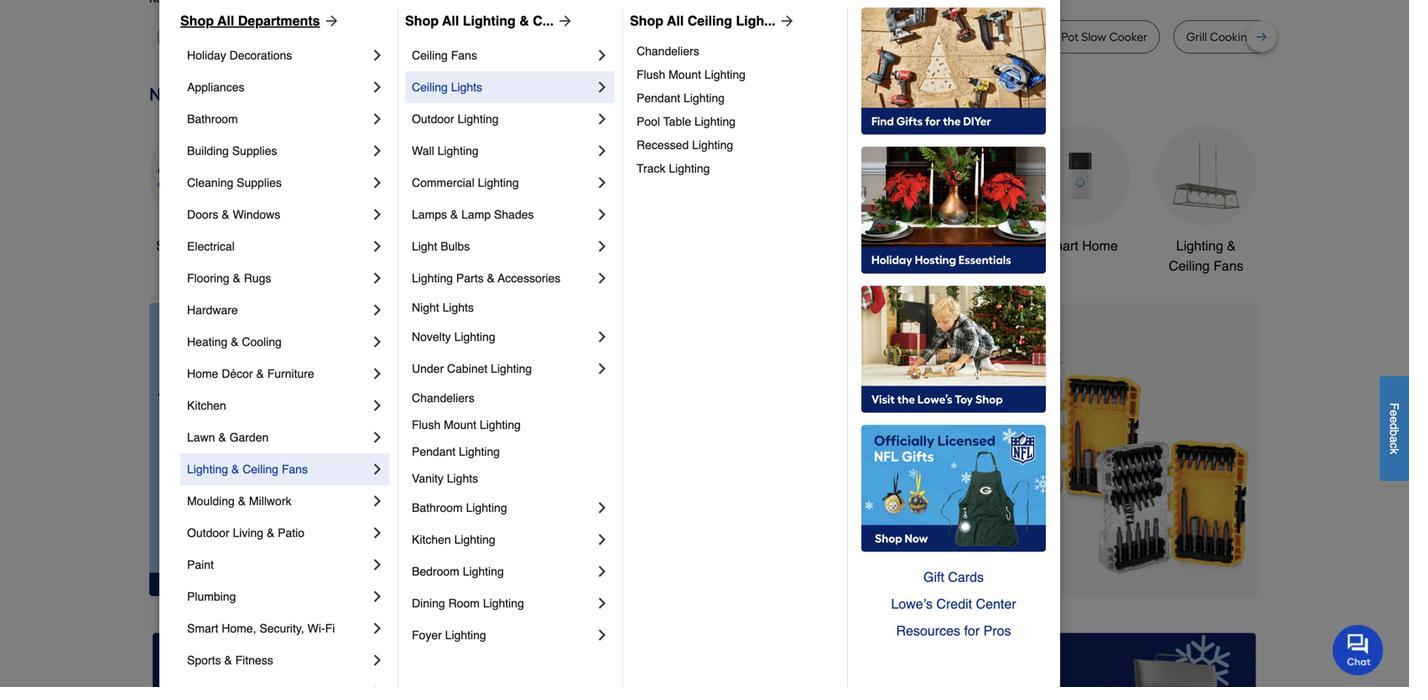 Task type: vqa. For each thing, say whether or not it's contained in the screenshot.
How related to How to Install Vinyl Plank Flooring
no



Task type: describe. For each thing, give the bounding box(es) containing it.
cooling
[[242, 336, 282, 349]]

electrical
[[187, 240, 235, 253]]

chevron right image for home décor & furniture
[[369, 366, 386, 383]]

chevron right image for moulding & millwork
[[369, 493, 386, 510]]

wall lighting link
[[412, 135, 594, 167]]

decorations for christmas
[[541, 258, 613, 274]]

building supplies link
[[187, 135, 369, 167]]

shades
[[494, 208, 534, 221]]

arrow right image for shop all lighting & c...
[[554, 13, 574, 29]]

& inside outdoor living & patio link
[[267, 527, 275, 540]]

shop all lighting & c...
[[405, 13, 554, 29]]

d
[[1388, 424, 1401, 430]]

0 horizontal spatial lighting & ceiling fans link
[[187, 454, 369, 486]]

& inside lawn & garden link
[[218, 431, 226, 445]]

chevron right image for light bulbs
[[594, 238, 611, 255]]

& inside shop all lighting & c... link
[[520, 13, 529, 29]]

lighting parts & accessories link
[[412, 263, 594, 294]]

arrow right image for shop all departments
[[320, 13, 340, 29]]

foyer lighting link
[[412, 620, 594, 652]]

patio
[[278, 527, 305, 540]]

bathroom lighting link
[[412, 492, 594, 524]]

commercial lighting link
[[412, 167, 594, 199]]

foyer lighting
[[412, 629, 486, 643]]

2 cooker from the left
[[425, 30, 463, 44]]

chevron right image for hardware
[[369, 302, 386, 319]]

christmas decorations
[[541, 238, 613, 274]]

cleaning
[[187, 176, 233, 190]]

ligh...
[[736, 13, 776, 29]]

visit the lowe's toy shop. image
[[862, 286, 1046, 414]]

shop all ceiling ligh... link
[[630, 11, 796, 31]]

deals
[[209, 238, 243, 254]]

fitness
[[235, 654, 273, 668]]

moulding
[[187, 495, 235, 508]]

grill cooking grate & warming rack
[[1186, 30, 1381, 44]]

building
[[187, 144, 229, 158]]

1 vertical spatial fans
[[1214, 258, 1244, 274]]

under
[[412, 362, 444, 376]]

chevron right image for bedroom lighting
[[594, 564, 611, 581]]

chevron right image for cleaning supplies
[[369, 175, 386, 191]]

shop all ceiling ligh...
[[630, 13, 776, 29]]

up to 35 percent off select small appliances. image
[[530, 634, 880, 688]]

chevron right image for lawn & garden
[[369, 430, 386, 446]]

novelty lighting link
[[412, 321, 594, 353]]

garden
[[230, 431, 269, 445]]

home inside 'link'
[[1082, 238, 1118, 254]]

3 cooker from the left
[[1109, 30, 1148, 44]]

3 pot from the left
[[876, 30, 894, 44]]

tools inside tools link
[[436, 238, 467, 254]]

windows
[[233, 208, 280, 221]]

chevron right image for dining room lighting
[[594, 596, 611, 612]]

1 horizontal spatial lighting & ceiling fans
[[1169, 238, 1244, 274]]

chevron right image for heating & cooling
[[369, 334, 386, 351]]

outdoor lighting link
[[412, 103, 594, 135]]

chat invite button image
[[1333, 625, 1384, 676]]

officially licensed n f l gifts. shop now. image
[[862, 425, 1046, 553]]

bathroom lighting
[[412, 502, 507, 515]]

all for ceiling
[[667, 13, 684, 29]]

crock pot
[[275, 30, 326, 44]]

furniture
[[267, 367, 314, 381]]

christmas
[[547, 238, 607, 254]]

smart for smart home, security, wi-fi
[[187, 623, 218, 636]]

center
[[976, 597, 1016, 612]]

appliances
[[187, 81, 245, 94]]

mount for left the flush mount lighting link
[[444, 419, 477, 432]]

0 vertical spatial bathroom
[[187, 112, 238, 126]]

lamps
[[412, 208, 447, 221]]

chevron right image for outdoor living & patio
[[369, 525, 386, 542]]

smart home, security, wi-fi
[[187, 623, 335, 636]]

shop all departments
[[180, 13, 320, 29]]

doors & windows link
[[187, 199, 369, 231]]

outdoor living & patio link
[[187, 518, 369, 550]]

microwave
[[502, 30, 560, 44]]

chevron right image for commercial lighting
[[594, 175, 611, 191]]

rack
[[1355, 30, 1381, 44]]

pendant lighting for the bottommost pendant lighting link
[[412, 445, 500, 459]]

chevron right image for bathroom
[[369, 111, 386, 128]]

outdoor tools & equipment link
[[779, 125, 879, 276]]

chevron right image for doors & windows
[[369, 206, 386, 223]]

get up to 2 free select tools or batteries when you buy 1 with select purchases. image
[[153, 634, 503, 688]]

chevron right image for holiday decorations
[[369, 47, 386, 64]]

instant pot
[[932, 30, 989, 44]]

outdoor living & patio
[[187, 527, 305, 540]]

chevron right image for appliances
[[369, 79, 386, 96]]

moulding & millwork link
[[187, 486, 369, 518]]

wall
[[412, 144, 434, 158]]

shop all lighting & c... link
[[405, 11, 574, 31]]

pot for crock pot slow cooker
[[1062, 30, 1079, 44]]

food
[[663, 30, 689, 44]]

chevron right image for kitchen lighting
[[594, 532, 611, 549]]

0 vertical spatial lighting & ceiling fans link
[[1156, 125, 1257, 276]]

lights for night lights
[[443, 301, 474, 315]]

chevron right image for foyer lighting
[[594, 628, 611, 644]]

wi-
[[308, 623, 325, 636]]

holiday hosting essentials. image
[[862, 147, 1046, 274]]

night
[[412, 301, 439, 315]]

dining
[[412, 597, 445, 611]]

k
[[1388, 449, 1401, 455]]

1 vertical spatial bathroom
[[926, 238, 984, 254]]

crock pot slow cooker
[[1028, 30, 1148, 44]]

mount for topmost the flush mount lighting link
[[669, 68, 701, 81]]

bedroom lighting
[[412, 565, 504, 579]]

under cabinet lighting link
[[412, 353, 594, 385]]

1 horizontal spatial bathroom link
[[904, 125, 1005, 256]]

supplies for cleaning supplies
[[237, 176, 282, 190]]

find gifts for the diyer. image
[[862, 8, 1046, 135]]

kitchen lighting
[[412, 534, 496, 547]]

chevron right image for under cabinet lighting
[[594, 361, 611, 378]]

décor
[[222, 367, 253, 381]]

lamps & lamp shades link
[[412, 199, 594, 231]]

equipment
[[797, 258, 861, 274]]

track
[[637, 162, 666, 175]]

cleaning supplies link
[[187, 167, 369, 199]]

0 horizontal spatial bathroom link
[[187, 103, 369, 135]]

paint
[[187, 559, 214, 572]]

chevron right image for novelty lighting
[[594, 329, 611, 346]]

kitchen for kitchen
[[187, 399, 226, 413]]

all for deals
[[191, 238, 205, 254]]

chevron right image for sports & fitness
[[369, 653, 386, 669]]

up to 50 percent off select tools and accessories. image
[[447, 303, 1260, 597]]

crock for crock pot cooking pot
[[774, 30, 806, 44]]

warmer
[[692, 30, 736, 44]]

home décor & furniture link
[[187, 358, 369, 390]]

under cabinet lighting
[[412, 362, 532, 376]]

0 horizontal spatial flush mount lighting
[[412, 419, 521, 432]]

home,
[[222, 623, 256, 636]]

cabinet
[[447, 362, 488, 376]]

chevron right image for flooring & rugs
[[369, 270, 386, 287]]

pool
[[637, 115, 660, 128]]

doors
[[187, 208, 218, 221]]

& inside heating & cooling link
[[231, 336, 239, 349]]

& inside 'lighting parts & accessories' link
[[487, 272, 495, 285]]

1 horizontal spatial fans
[[451, 49, 477, 62]]

shop for shop all ceiling ligh...
[[630, 13, 664, 29]]

millwork
[[249, 495, 292, 508]]

ceiling fans
[[412, 49, 477, 62]]

0 vertical spatial flush mount lighting link
[[637, 63, 836, 86]]

outdoor tools & equipment
[[781, 238, 877, 274]]

lighting parts & accessories
[[412, 272, 561, 285]]

scroll to item #5 image
[[933, 567, 973, 573]]

new deals every day during 25 days of deals image
[[149, 81, 1260, 109]]

countertop
[[563, 30, 624, 44]]



Task type: locate. For each thing, give the bounding box(es) containing it.
decorations for holiday
[[230, 49, 292, 62]]

cooking
[[829, 30, 873, 44], [1210, 30, 1255, 44]]

track lighting
[[637, 162, 710, 175]]

chevron right image for lighting parts & accessories
[[594, 270, 611, 287]]

scroll to item #2 image
[[808, 567, 849, 573]]

all right the shop at the left top of page
[[191, 238, 205, 254]]

1 horizontal spatial flush
[[637, 68, 665, 81]]

1 vertical spatial chandeliers link
[[412, 385, 611, 412]]

cooker up ceiling fans
[[425, 30, 463, 44]]

foyer
[[412, 629, 442, 643]]

lowe's credit center
[[891, 597, 1016, 612]]

shop for shop all departments
[[180, 13, 214, 29]]

flush down food
[[637, 68, 665, 81]]

lowe's
[[891, 597, 933, 612]]

1 horizontal spatial arrow right image
[[1229, 450, 1246, 467]]

cooker left grill
[[1109, 30, 1148, 44]]

2 horizontal spatial bathroom
[[926, 238, 984, 254]]

lights up outdoor lighting
[[451, 81, 482, 94]]

0 horizontal spatial flush
[[412, 419, 441, 432]]

0 horizontal spatial arrow right image
[[320, 13, 340, 29]]

0 horizontal spatial pendant lighting link
[[412, 439, 611, 466]]

lights for vanity lights
[[447, 472, 478, 486]]

kitchen
[[187, 399, 226, 413], [412, 534, 451, 547]]

up to 30 percent off select grills and accessories. image
[[907, 634, 1257, 688]]

1 crock from the left
[[275, 30, 306, 44]]

chevron right image for kitchen
[[369, 398, 386, 414]]

gift cards link
[[862, 565, 1046, 591]]

lawn & garden
[[187, 431, 269, 445]]

home décor & furniture
[[187, 367, 314, 381]]

smart inside smart home, security, wi-fi link
[[187, 623, 218, 636]]

recommended searches for you heading
[[149, 0, 1260, 7]]

1 vertical spatial lights
[[443, 301, 474, 315]]

2 vertical spatial fans
[[282, 463, 308, 477]]

1 vertical spatial flush mount lighting
[[412, 419, 521, 432]]

0 horizontal spatial pendant
[[412, 445, 456, 459]]

e up d
[[1388, 411, 1401, 417]]

1 horizontal spatial pendant lighting link
[[637, 86, 836, 110]]

tools up equipment
[[833, 238, 864, 254]]

5 pot from the left
[[1062, 30, 1079, 44]]

cleaning supplies
[[187, 176, 282, 190]]

2 slow from the left
[[397, 30, 422, 44]]

parts
[[456, 272, 484, 285]]

vanity lights link
[[412, 466, 611, 492]]

chevron right image for lamps & lamp shades
[[594, 206, 611, 223]]

0 horizontal spatial lighting & ceiling fans
[[187, 463, 308, 477]]

e up the b
[[1388, 417, 1401, 424]]

crock for crock pot
[[275, 30, 306, 44]]

0 horizontal spatial flush mount lighting link
[[412, 412, 611, 439]]

arrow left image
[[461, 450, 478, 467]]

& inside flooring & rugs link
[[233, 272, 241, 285]]

0 horizontal spatial slow
[[170, 30, 195, 44]]

&
[[520, 13, 529, 29], [1291, 30, 1299, 44], [222, 208, 230, 221], [450, 208, 458, 221], [868, 238, 877, 254], [1227, 238, 1236, 254], [233, 272, 241, 285], [487, 272, 495, 285], [231, 336, 239, 349], [256, 367, 264, 381], [218, 431, 226, 445], [231, 463, 239, 477], [238, 495, 246, 508], [267, 527, 275, 540], [224, 654, 232, 668]]

hardware link
[[187, 294, 369, 326]]

pool table lighting
[[637, 115, 736, 128]]

1 horizontal spatial home
[[1082, 238, 1118, 254]]

2 pot from the left
[[809, 30, 826, 44]]

a
[[1388, 437, 1401, 443]]

all
[[217, 13, 234, 29], [442, 13, 459, 29], [667, 13, 684, 29], [191, 238, 205, 254]]

arrow right image inside shop all departments link
[[320, 13, 340, 29]]

1 slow from the left
[[170, 30, 195, 44]]

chevron right image for wall lighting
[[594, 143, 611, 159]]

1 horizontal spatial mount
[[669, 68, 701, 81]]

0 horizontal spatial shop
[[180, 13, 214, 29]]

supplies for building supplies
[[232, 144, 277, 158]]

0 horizontal spatial fans
[[282, 463, 308, 477]]

appliances link
[[187, 71, 369, 103]]

0 horizontal spatial bathroom
[[187, 112, 238, 126]]

vanity lights
[[412, 472, 478, 486]]

lights up novelty lighting
[[443, 301, 474, 315]]

shop up triple slow cooker
[[405, 13, 439, 29]]

flush up vanity
[[412, 419, 441, 432]]

holiday decorations link
[[187, 39, 369, 71]]

kitchen for kitchen lighting
[[412, 534, 451, 547]]

tools inside outdoor tools & equipment
[[833, 238, 864, 254]]

1 horizontal spatial crock
[[774, 30, 806, 44]]

1 cooking from the left
[[829, 30, 873, 44]]

chandeliers down food
[[637, 44, 699, 58]]

dining room lighting
[[412, 597, 524, 611]]

electrical link
[[187, 231, 369, 263]]

0 horizontal spatial kitchen
[[187, 399, 226, 413]]

arrow right image
[[320, 13, 340, 29], [554, 13, 574, 29]]

arrow right image inside shop all lighting & c... link
[[554, 13, 574, 29]]

1 cooker from the left
[[198, 30, 236, 44]]

novelty lighting
[[412, 331, 496, 344]]

0 vertical spatial pendant
[[637, 91, 681, 105]]

resources for pros link
[[862, 618, 1046, 645]]

pendant up pool
[[637, 91, 681, 105]]

chandeliers down under
[[412, 392, 475, 405]]

kitchen up lawn
[[187, 399, 226, 413]]

christmas decorations link
[[527, 125, 628, 276]]

1 vertical spatial home
[[187, 367, 218, 381]]

0 vertical spatial kitchen
[[187, 399, 226, 413]]

shop
[[156, 238, 187, 254]]

1 vertical spatial lighting & ceiling fans
[[187, 463, 308, 477]]

all for departments
[[217, 13, 234, 29]]

dining room lighting link
[[412, 588, 594, 620]]

kitchen link
[[187, 390, 369, 422]]

c...
[[533, 13, 554, 29]]

slow cooker
[[170, 30, 236, 44]]

0 vertical spatial chandeliers link
[[637, 39, 836, 63]]

grate
[[1258, 30, 1288, 44]]

mount
[[669, 68, 701, 81], [444, 419, 477, 432]]

chevron right image
[[594, 47, 611, 64], [369, 79, 386, 96], [594, 79, 611, 96], [369, 111, 386, 128], [369, 175, 386, 191], [594, 175, 611, 191], [369, 206, 386, 223], [369, 302, 386, 319], [369, 334, 386, 351], [369, 398, 386, 414], [369, 461, 386, 478], [594, 500, 611, 517], [594, 532, 611, 549], [369, 557, 386, 574], [369, 621, 386, 638], [594, 628, 611, 644], [369, 653, 386, 669], [369, 685, 386, 688]]

bedroom lighting link
[[412, 556, 594, 588]]

2 horizontal spatial fans
[[1214, 258, 1244, 274]]

3 slow from the left
[[1082, 30, 1107, 44]]

2 cooking from the left
[[1210, 30, 1255, 44]]

microwave countertop
[[502, 30, 624, 44]]

1 horizontal spatial pendant lighting
[[637, 91, 725, 105]]

chevron right image
[[369, 47, 386, 64], [594, 111, 611, 128], [369, 143, 386, 159], [594, 143, 611, 159], [594, 206, 611, 223], [369, 238, 386, 255], [594, 238, 611, 255], [369, 270, 386, 287], [594, 270, 611, 287], [594, 329, 611, 346], [594, 361, 611, 378], [369, 366, 386, 383], [369, 430, 386, 446], [369, 493, 386, 510], [369, 525, 386, 542], [594, 564, 611, 581], [369, 589, 386, 606], [594, 596, 611, 612]]

flush mount lighting up arrow left icon
[[412, 419, 521, 432]]

lights down arrow left icon
[[447, 472, 478, 486]]

arrow right image up the crock pot
[[320, 13, 340, 29]]

2 vertical spatial bathroom
[[412, 502, 463, 515]]

& inside moulding & millwork link
[[238, 495, 246, 508]]

0 horizontal spatial crock
[[275, 30, 306, 44]]

1 horizontal spatial decorations
[[541, 258, 613, 274]]

shop for shop all lighting & c...
[[405, 13, 439, 29]]

2 tools from the left
[[833, 238, 864, 254]]

1 tools from the left
[[436, 238, 467, 254]]

1 horizontal spatial cooking
[[1210, 30, 1255, 44]]

0 vertical spatial home
[[1082, 238, 1118, 254]]

1 vertical spatial supplies
[[237, 176, 282, 190]]

& inside outdoor tools & equipment
[[868, 238, 877, 254]]

0 horizontal spatial chandeliers
[[412, 392, 475, 405]]

flush
[[637, 68, 665, 81], [412, 419, 441, 432]]

chandeliers link down "under cabinet lighting"
[[412, 385, 611, 412]]

1 vertical spatial decorations
[[541, 258, 613, 274]]

crock pot cooking pot
[[774, 30, 894, 44]]

0 horizontal spatial pendant lighting
[[412, 445, 500, 459]]

supplies up windows
[[237, 176, 282, 190]]

fans
[[451, 49, 477, 62], [1214, 258, 1244, 274], [282, 463, 308, 477]]

0 horizontal spatial tools
[[436, 238, 467, 254]]

security,
[[260, 623, 304, 636]]

chevron right image for plumbing
[[369, 589, 386, 606]]

2 horizontal spatial outdoor
[[781, 238, 829, 254]]

0 horizontal spatial decorations
[[230, 49, 292, 62]]

all up ceiling fans
[[442, 13, 459, 29]]

2 crock from the left
[[774, 30, 806, 44]]

0 vertical spatial smart
[[1043, 238, 1079, 254]]

0 horizontal spatial cooker
[[198, 30, 236, 44]]

f e e d b a c k
[[1388, 403, 1401, 455]]

flush mount lighting down food warmer
[[637, 68, 746, 81]]

3 shop from the left
[[630, 13, 664, 29]]

& inside the lamps & lamp shades link
[[450, 208, 458, 221]]

smart inside smart home 'link'
[[1043, 238, 1079, 254]]

pendant lighting link
[[637, 86, 836, 110], [412, 439, 611, 466]]

4 pot from the left
[[972, 30, 989, 44]]

cooker up holiday
[[198, 30, 236, 44]]

pendant lighting up 'vanity lights'
[[412, 445, 500, 459]]

1 horizontal spatial slow
[[397, 30, 422, 44]]

2 vertical spatial lights
[[447, 472, 478, 486]]

1 horizontal spatial chandeliers
[[637, 44, 699, 58]]

all for lighting
[[442, 13, 459, 29]]

smart home, security, wi-fi link
[[187, 613, 369, 645]]

all up food
[[667, 13, 684, 29]]

0 vertical spatial flush
[[637, 68, 665, 81]]

fi
[[325, 623, 335, 636]]

& inside the doors & windows link
[[222, 208, 230, 221]]

2 horizontal spatial shop
[[630, 13, 664, 29]]

pendant for the bottommost pendant lighting link
[[412, 445, 456, 459]]

decorations down shop all departments link
[[230, 49, 292, 62]]

arrow right image
[[776, 13, 796, 29], [1229, 450, 1246, 467]]

1 horizontal spatial smart
[[1043, 238, 1079, 254]]

flush mount lighting link down warmer
[[637, 63, 836, 86]]

1 horizontal spatial outdoor
[[412, 112, 454, 126]]

smart
[[1043, 238, 1079, 254], [187, 623, 218, 636]]

pot for crock pot
[[309, 30, 326, 44]]

pendant lighting link up bathroom lighting link
[[412, 439, 611, 466]]

pendant lighting
[[637, 91, 725, 105], [412, 445, 500, 459]]

ceiling fans link
[[412, 39, 594, 71]]

0 vertical spatial fans
[[451, 49, 477, 62]]

1 horizontal spatial arrow right image
[[554, 13, 574, 29]]

3 crock from the left
[[1028, 30, 1059, 44]]

1 e from the top
[[1388, 411, 1401, 417]]

resources for pros
[[896, 624, 1011, 639]]

0 vertical spatial supplies
[[232, 144, 277, 158]]

plumbing
[[187, 591, 236, 604]]

outdoor for outdoor lighting
[[412, 112, 454, 126]]

1 arrow right image from the left
[[320, 13, 340, 29]]

outdoor down moulding
[[187, 527, 230, 540]]

pendant
[[637, 91, 681, 105], [412, 445, 456, 459]]

chandeliers for leftmost chandeliers link
[[412, 392, 475, 405]]

wall lighting
[[412, 144, 479, 158]]

pot for crock pot cooking pot
[[809, 30, 826, 44]]

decorations down the christmas
[[541, 258, 613, 274]]

1 vertical spatial pendant lighting link
[[412, 439, 611, 466]]

pendant lighting link up the recessed lighting link at the top of page
[[637, 86, 836, 110]]

smart for smart home
[[1043, 238, 1079, 254]]

triple
[[365, 30, 394, 44]]

chevron right image for ceiling fans
[[594, 47, 611, 64]]

lamp
[[462, 208, 491, 221]]

crock right instant pot
[[1028, 30, 1059, 44]]

pendant for the right pendant lighting link
[[637, 91, 681, 105]]

tools link
[[401, 125, 502, 256]]

lamps & lamp shades
[[412, 208, 534, 221]]

1 horizontal spatial chandeliers link
[[637, 39, 836, 63]]

2 e from the top
[[1388, 417, 1401, 424]]

& inside home décor & furniture link
[[256, 367, 264, 381]]

chevron right image for ceiling lights
[[594, 79, 611, 96]]

1 shop from the left
[[180, 13, 214, 29]]

2 shop from the left
[[405, 13, 439, 29]]

light
[[412, 240, 437, 253]]

1 horizontal spatial pendant
[[637, 91, 681, 105]]

0 vertical spatial lights
[[451, 81, 482, 94]]

2 horizontal spatial crock
[[1028, 30, 1059, 44]]

kitchen up bedroom
[[412, 534, 451, 547]]

1 vertical spatial flush mount lighting link
[[412, 412, 611, 439]]

0 vertical spatial arrow right image
[[776, 13, 796, 29]]

0 horizontal spatial outdoor
[[187, 527, 230, 540]]

lawn & garden link
[[187, 422, 369, 454]]

& inside sports & fitness link
[[224, 654, 232, 668]]

lighting
[[463, 13, 516, 29], [705, 68, 746, 81], [684, 91, 725, 105], [458, 112, 499, 126], [695, 115, 736, 128], [692, 138, 733, 152], [438, 144, 479, 158], [669, 162, 710, 175], [478, 176, 519, 190], [1177, 238, 1224, 254], [412, 272, 453, 285], [454, 331, 496, 344], [491, 362, 532, 376], [480, 419, 521, 432], [459, 445, 500, 459], [187, 463, 228, 477], [466, 502, 507, 515], [454, 534, 496, 547], [463, 565, 504, 579], [483, 597, 524, 611], [445, 629, 486, 643]]

scroll to item #4 image
[[892, 567, 933, 573]]

0 horizontal spatial home
[[187, 367, 218, 381]]

0 horizontal spatial cooking
[[829, 30, 873, 44]]

all up slow cooker
[[217, 13, 234, 29]]

1 vertical spatial arrow right image
[[1229, 450, 1246, 467]]

arrow right image inside shop all ceiling ligh... link
[[776, 13, 796, 29]]

crock down the "ligh..."
[[774, 30, 806, 44]]

recessed
[[637, 138, 689, 152]]

shop up slow cooker
[[180, 13, 214, 29]]

0 vertical spatial mount
[[669, 68, 701, 81]]

sports
[[187, 654, 221, 668]]

slow
[[170, 30, 195, 44], [397, 30, 422, 44], [1082, 30, 1107, 44]]

1 pot from the left
[[309, 30, 326, 44]]

1 vertical spatial smart
[[187, 623, 218, 636]]

supplies up cleaning supplies
[[232, 144, 277, 158]]

0 vertical spatial chandeliers
[[637, 44, 699, 58]]

grill
[[1186, 30, 1207, 44]]

arrow right image up microwave countertop
[[554, 13, 574, 29]]

lights for ceiling lights
[[451, 81, 482, 94]]

outdoor for outdoor tools & equipment
[[781, 238, 829, 254]]

cooker
[[198, 30, 236, 44], [425, 30, 463, 44], [1109, 30, 1148, 44]]

pot
[[309, 30, 326, 44], [809, 30, 826, 44], [876, 30, 894, 44], [972, 30, 989, 44], [1062, 30, 1079, 44]]

pot for instant pot
[[972, 30, 989, 44]]

2 horizontal spatial slow
[[1082, 30, 1107, 44]]

1 horizontal spatial kitchen
[[412, 534, 451, 547]]

1 horizontal spatial tools
[[833, 238, 864, 254]]

1 horizontal spatial flush mount lighting link
[[637, 63, 836, 86]]

ceiling lights link
[[412, 71, 594, 103]]

0 vertical spatial pendant lighting link
[[637, 86, 836, 110]]

0 vertical spatial decorations
[[230, 49, 292, 62]]

chevron right image for bathroom lighting
[[594, 500, 611, 517]]

1 vertical spatial pendant lighting
[[412, 445, 500, 459]]

1 vertical spatial pendant
[[412, 445, 456, 459]]

pendant lighting for the right pendant lighting link
[[637, 91, 725, 105]]

0 horizontal spatial chandeliers link
[[412, 385, 611, 412]]

2 horizontal spatial cooker
[[1109, 30, 1148, 44]]

b
[[1388, 430, 1401, 437]]

1 vertical spatial kitchen
[[412, 534, 451, 547]]

bathroom
[[187, 112, 238, 126], [926, 238, 984, 254], [412, 502, 463, 515]]

pendant up vanity
[[412, 445, 456, 459]]

chevron right image for electrical
[[369, 238, 386, 255]]

crock for crock pot slow cooker
[[1028, 30, 1059, 44]]

chandeliers for right chandeliers link
[[637, 44, 699, 58]]

mount up arrow left icon
[[444, 419, 477, 432]]

1 horizontal spatial shop
[[405, 13, 439, 29]]

flooring & rugs
[[187, 272, 271, 285]]

chevron right image for outdoor lighting
[[594, 111, 611, 128]]

vanity
[[412, 472, 444, 486]]

tools up "parts"
[[436, 238, 467, 254]]

heating & cooling link
[[187, 326, 369, 358]]

chevron right image for building supplies
[[369, 143, 386, 159]]

crock
[[275, 30, 306, 44], [774, 30, 806, 44], [1028, 30, 1059, 44]]

building supplies
[[187, 144, 277, 158]]

0 horizontal spatial arrow right image
[[776, 13, 796, 29]]

warming
[[1302, 30, 1352, 44]]

pendant lighting up table
[[637, 91, 725, 105]]

0 horizontal spatial mount
[[444, 419, 477, 432]]

flush mount lighting link up arrow left icon
[[412, 412, 611, 439]]

plumbing link
[[187, 581, 369, 613]]

chandeliers link down the "ligh..."
[[637, 39, 836, 63]]

outdoor up wall at the top
[[412, 112, 454, 126]]

mount down food
[[669, 68, 701, 81]]

shop up food
[[630, 13, 664, 29]]

outdoor up equipment
[[781, 238, 829, 254]]

night lights
[[412, 301, 474, 315]]

chevron right image for lighting & ceiling fans
[[369, 461, 386, 478]]

2 arrow right image from the left
[[554, 13, 574, 29]]

chandeliers
[[637, 44, 699, 58], [412, 392, 475, 405]]

0 vertical spatial pendant lighting
[[637, 91, 725, 105]]

chevron right image for smart home, security, wi-fi
[[369, 621, 386, 638]]

for
[[964, 624, 980, 639]]

0 horizontal spatial smart
[[187, 623, 218, 636]]

1 horizontal spatial bathroom
[[412, 502, 463, 515]]

instant
[[932, 30, 969, 44]]

1 horizontal spatial cooker
[[425, 30, 463, 44]]

lighting & ceiling fans
[[1169, 238, 1244, 274], [187, 463, 308, 477]]

1 vertical spatial chandeliers
[[412, 392, 475, 405]]

shop these last-minute gifts. $99 or less. quantities are limited and won't last. image
[[149, 303, 420, 597]]

crock down departments
[[275, 30, 306, 44]]

chevron right image for paint
[[369, 557, 386, 574]]

outdoor inside outdoor tools & equipment
[[781, 238, 829, 254]]

1 horizontal spatial flush mount lighting
[[637, 68, 746, 81]]

departments
[[238, 13, 320, 29]]

1 vertical spatial mount
[[444, 419, 477, 432]]

moulding & millwork
[[187, 495, 292, 508]]

0 vertical spatial lighting & ceiling fans
[[1169, 238, 1244, 274]]

1 vertical spatial flush
[[412, 419, 441, 432]]

outdoor for outdoor living & patio
[[187, 527, 230, 540]]

room
[[448, 597, 480, 611]]

shop all deals
[[156, 238, 243, 254]]



